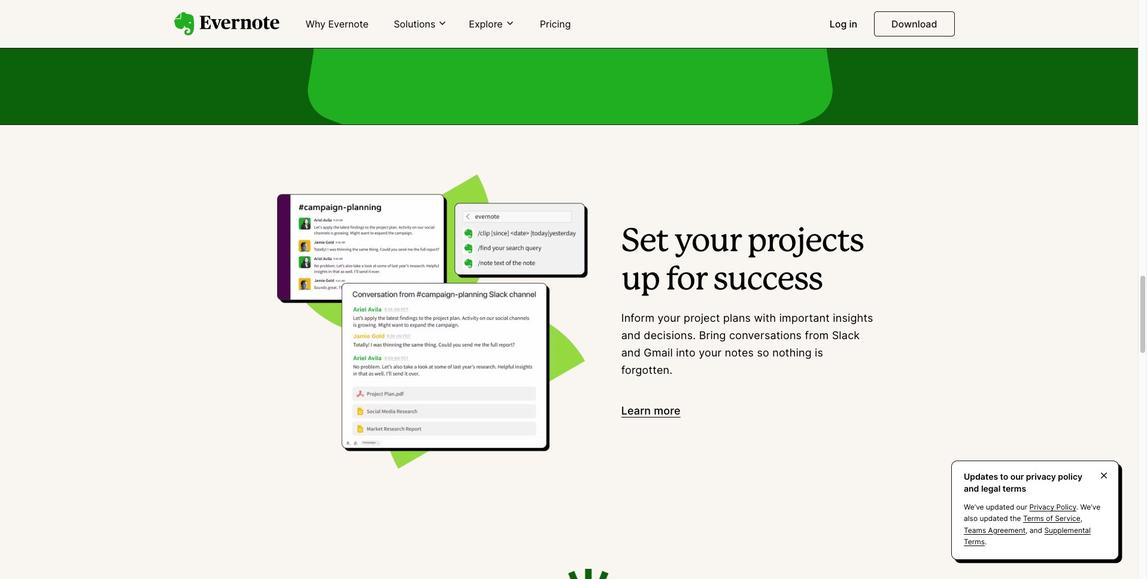Task type: describe. For each thing, give the bounding box(es) containing it.
inform your project plans with important insights and decisions. bring conversations from slack and gmail into your notes so nothing is forgotten.
[[621, 312, 873, 376]]

so
[[757, 346, 769, 359]]

explore button
[[465, 17, 518, 31]]

learn
[[621, 405, 651, 417]]

policy
[[1056, 503, 1076, 512]]

pricing link
[[533, 13, 578, 36]]

and up forgotten.
[[621, 346, 641, 359]]

and down inform
[[621, 329, 641, 342]]

solutions
[[394, 18, 435, 30]]

updates
[[964, 472, 998, 482]]

terms inside supplemental terms
[[964, 537, 985, 546]]

explore
[[469, 18, 503, 30]]

with
[[754, 312, 776, 325]]

service
[[1055, 515, 1080, 523]]

and inside updates to our privacy policy and legal terms
[[964, 484, 979, 494]]

2 vertical spatial your
[[699, 346, 722, 359]]

start for free link
[[473, 0, 665, 38]]

of
[[1046, 515, 1053, 523]]

nothing
[[772, 346, 812, 359]]

to
[[1000, 472, 1008, 482]]

teams agreement link
[[964, 526, 1026, 535]]

terms inside terms of service , teams agreement , and
[[1023, 515, 1044, 523]]

privacy
[[1029, 503, 1054, 512]]

. for .
[[985, 537, 987, 546]]

updates to our privacy policy and legal terms
[[964, 472, 1082, 494]]

. for . we've also updated the
[[1076, 503, 1078, 512]]

supplemental
[[1044, 526, 1091, 535]]

your for inform
[[658, 312, 681, 325]]

0 horizontal spatial for
[[564, 11, 579, 24]]

terms
[[1003, 484, 1026, 494]]

log in link
[[822, 13, 864, 36]]

slack
[[832, 329, 860, 342]]

notes
[[725, 346, 754, 359]]

project
[[684, 312, 720, 325]]

why evernote
[[306, 18, 369, 30]]

start for free
[[536, 11, 602, 24]]

your for set
[[674, 227, 741, 257]]

learn more link
[[621, 403, 681, 420]]

why
[[306, 18, 326, 30]]

our for privacy
[[1016, 503, 1027, 512]]

download link
[[874, 11, 955, 37]]

download
[[891, 18, 937, 30]]

gmail
[[644, 346, 673, 359]]

for inside 'set your projects up for success'
[[666, 266, 707, 296]]

decisions.
[[644, 329, 696, 342]]

learn more
[[621, 405, 681, 417]]

evernote logo image
[[174, 12, 279, 36]]



Task type: locate. For each thing, give the bounding box(es) containing it.
0 vertical spatial terms
[[1023, 515, 1044, 523]]

bring
[[699, 329, 726, 342]]

our up terms at bottom right
[[1010, 472, 1024, 482]]

why evernote link
[[298, 13, 376, 36]]

1 horizontal spatial for
[[666, 266, 707, 296]]

terms down teams
[[964, 537, 985, 546]]

updated up "the"
[[986, 503, 1014, 512]]

1 horizontal spatial ,
[[1080, 515, 1082, 523]]

0 horizontal spatial ,
[[1026, 526, 1028, 535]]

agreement
[[988, 526, 1026, 535]]

1 vertical spatial ,
[[1026, 526, 1028, 535]]

0 vertical spatial your
[[674, 227, 741, 257]]

our for privacy
[[1010, 472, 1024, 482]]

set your projects up for success
[[621, 227, 864, 296]]

slack-integration screen image
[[263, 173, 600, 470]]

start
[[536, 11, 561, 24]]

we've inside the . we've also updated the
[[1080, 503, 1100, 512]]

1 vertical spatial our
[[1016, 503, 1027, 512]]

free
[[582, 11, 602, 24]]

we've
[[964, 503, 984, 512], [1080, 503, 1100, 512]]

terms of service link
[[1023, 515, 1080, 523]]

2 we've from the left
[[1080, 503, 1100, 512]]

1 vertical spatial updated
[[980, 515, 1008, 523]]

updated up teams agreement link at the bottom right
[[980, 515, 1008, 523]]

legal
[[981, 484, 1001, 494]]

0 vertical spatial .
[[1076, 503, 1078, 512]]

supplemental terms
[[964, 526, 1091, 546]]

1 horizontal spatial terms
[[1023, 515, 1044, 523]]

privacy
[[1026, 472, 1056, 482]]

the
[[1010, 515, 1021, 523]]

policy
[[1058, 472, 1082, 482]]

conversations
[[729, 329, 802, 342]]

. inside the . we've also updated the
[[1076, 503, 1078, 512]]

0 horizontal spatial we've
[[964, 503, 984, 512]]

and down the . we've also updated the on the bottom right of page
[[1030, 526, 1042, 535]]

set
[[621, 227, 668, 257]]

solutions button
[[390, 17, 451, 31]]

and inside terms of service , teams agreement , and
[[1030, 526, 1042, 535]]

1 vertical spatial your
[[658, 312, 681, 325]]

our inside updates to our privacy policy and legal terms
[[1010, 472, 1024, 482]]

for
[[564, 11, 579, 24], [666, 266, 707, 296]]

your
[[674, 227, 741, 257], [658, 312, 681, 325], [699, 346, 722, 359]]

0 horizontal spatial terms
[[964, 537, 985, 546]]

evernote
[[328, 18, 369, 30]]

more
[[654, 405, 681, 417]]

up
[[621, 266, 659, 296]]

into
[[676, 346, 696, 359]]

projects
[[747, 227, 864, 257]]

success
[[713, 266, 823, 296]]

plans
[[723, 312, 751, 325]]

our up "the"
[[1016, 503, 1027, 512]]

1 vertical spatial terms
[[964, 537, 985, 546]]

supplemental terms link
[[964, 526, 1091, 546]]

notebooks screen image
[[538, 566, 876, 579]]

terms
[[1023, 515, 1044, 523], [964, 537, 985, 546]]

forgotten.
[[621, 364, 673, 376]]

pricing
[[540, 18, 571, 30]]

updated
[[986, 503, 1014, 512], [980, 515, 1008, 523]]

important
[[779, 312, 830, 325]]

our
[[1010, 472, 1024, 482], [1016, 503, 1027, 512]]

we've updated our privacy policy
[[964, 503, 1076, 512]]

we've up also
[[964, 503, 984, 512]]

insights
[[833, 312, 873, 325]]

and down "updates"
[[964, 484, 979, 494]]

1 vertical spatial .
[[985, 537, 987, 546]]

log in
[[830, 18, 857, 30]]

0 vertical spatial ,
[[1080, 515, 1082, 523]]

is
[[815, 346, 823, 359]]

0 vertical spatial updated
[[986, 503, 1014, 512]]

terms of service , teams agreement , and
[[964, 515, 1082, 535]]

. down teams agreement link at the bottom right
[[985, 537, 987, 546]]

, up supplemental
[[1080, 515, 1082, 523]]

your inside 'set your projects up for success'
[[674, 227, 741, 257]]

,
[[1080, 515, 1082, 523], [1026, 526, 1028, 535]]

terms down privacy
[[1023, 515, 1044, 523]]

for up project on the bottom
[[666, 266, 707, 296]]

teams
[[964, 526, 986, 535]]

1 horizontal spatial we've
[[1080, 503, 1100, 512]]

. up service
[[1076, 503, 1078, 512]]

also
[[964, 515, 978, 523]]

updated inside the . we've also updated the
[[980, 515, 1008, 523]]

1 vertical spatial for
[[666, 266, 707, 296]]

log
[[830, 18, 847, 30]]

0 horizontal spatial .
[[985, 537, 987, 546]]

inform
[[621, 312, 654, 325]]

0 vertical spatial for
[[564, 11, 579, 24]]

. we've also updated the
[[964, 503, 1100, 523]]

0 vertical spatial our
[[1010, 472, 1024, 482]]

.
[[1076, 503, 1078, 512], [985, 537, 987, 546]]

from
[[805, 329, 829, 342]]

in
[[849, 18, 857, 30]]

for left free
[[564, 11, 579, 24]]

1 we've from the left
[[964, 503, 984, 512]]

privacy policy link
[[1029, 503, 1076, 512]]

we've right policy
[[1080, 503, 1100, 512]]

1 horizontal spatial .
[[1076, 503, 1078, 512]]

, down the . we've also updated the on the bottom right of page
[[1026, 526, 1028, 535]]

and
[[621, 329, 641, 342], [621, 346, 641, 359], [964, 484, 979, 494], [1030, 526, 1042, 535]]



Task type: vqa. For each thing, say whether or not it's contained in the screenshot.
From
yes



